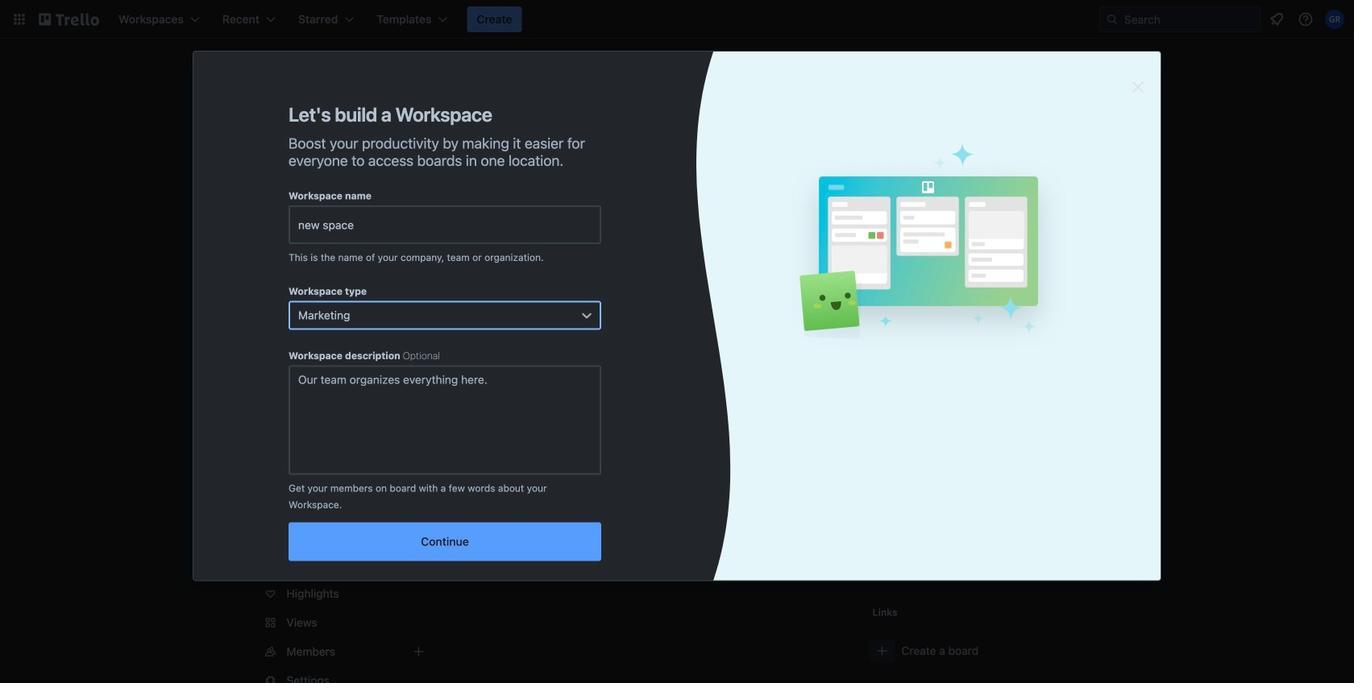 Task type: locate. For each thing, give the bounding box(es) containing it.
greg robinson (gregrobinson96) image
[[1326, 10, 1345, 29]]

color: green, title: none image
[[500, 323, 546, 336]]

Taco's Co. text field
[[289, 206, 602, 244]]

search image
[[1107, 13, 1119, 26]]

Search field
[[1119, 8, 1261, 31]]

open information menu image
[[1298, 11, 1315, 27]]

0 notifications image
[[1268, 10, 1287, 29]]



Task type: describe. For each thing, give the bounding box(es) containing it.
primary element
[[0, 0, 1355, 39]]

Our team organizes everything here. text field
[[289, 366, 602, 475]]

add image
[[409, 340, 429, 359]]

add image
[[409, 643, 429, 662]]



Task type: vqa. For each thing, say whether or not it's contained in the screenshot.
CLOSE POPOVER image
no



